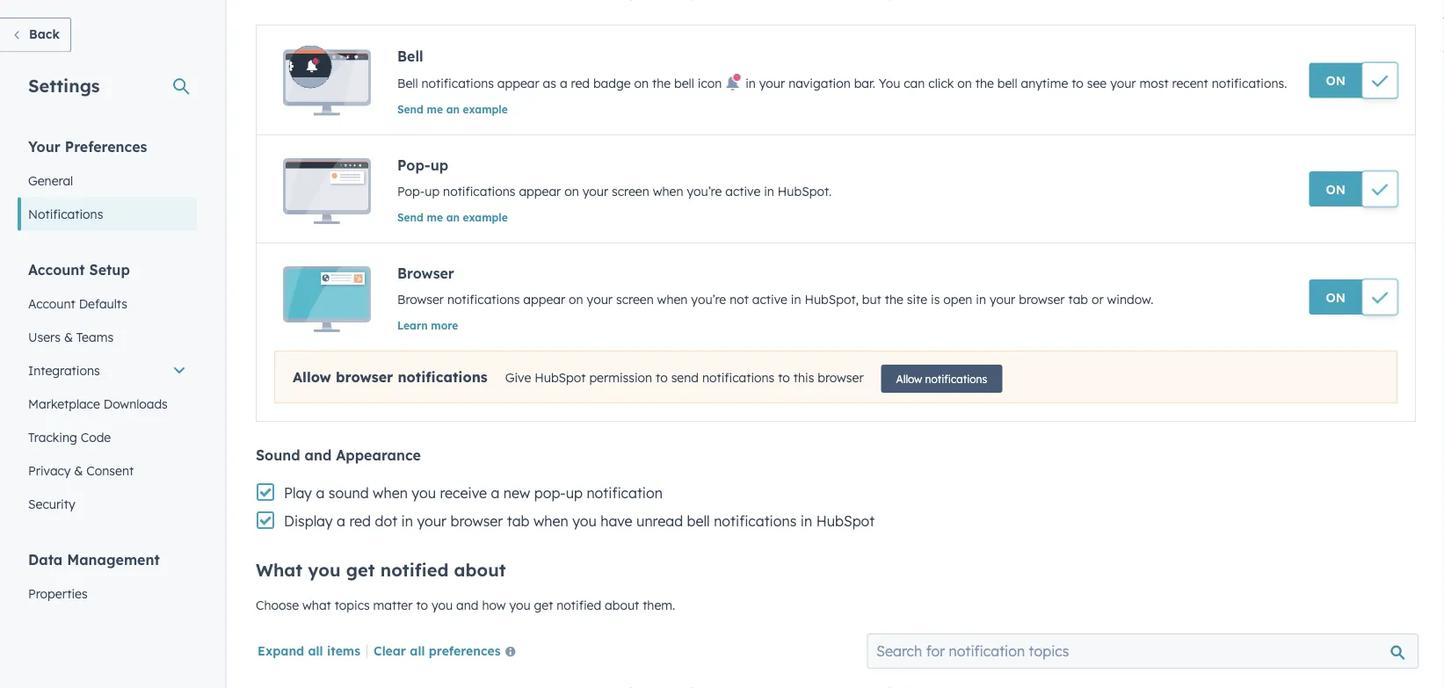Task type: locate. For each thing, give the bounding box(es) containing it.
hubspot
[[535, 370, 586, 385], [816, 513, 875, 530]]

to left this
[[778, 370, 790, 385]]

2 browser from the top
[[397, 292, 444, 307]]

sound and appearance
[[256, 447, 421, 464]]

tab down new
[[507, 513, 530, 530]]

2 on from the top
[[1326, 182, 1346, 197]]

send up pop-up
[[397, 102, 424, 116]]

1 vertical spatial up
[[425, 184, 440, 199]]

bell for bell
[[397, 47, 423, 65]]

privacy & consent link
[[18, 454, 197, 487]]

1 vertical spatial pop-
[[397, 184, 425, 199]]

0 vertical spatial send
[[397, 102, 424, 116]]

data
[[28, 551, 63, 568]]

1 vertical spatial red
[[349, 513, 371, 530]]

sound
[[329, 484, 369, 502]]

1 horizontal spatial tab
[[1069, 292, 1088, 307]]

a right play
[[316, 484, 325, 502]]

1 vertical spatial you're
[[691, 292, 726, 307]]

0 vertical spatial example
[[463, 102, 508, 116]]

notifications link
[[18, 197, 197, 231]]

you
[[412, 484, 436, 502], [572, 513, 597, 530], [308, 559, 341, 581], [432, 598, 453, 613], [509, 598, 531, 613]]

1 vertical spatial and
[[456, 598, 479, 613]]

& right users
[[64, 329, 73, 345]]

send me an example up pop-up
[[397, 102, 508, 116]]

allow notifications button
[[881, 365, 1002, 393]]

0 vertical spatial send me an example
[[397, 102, 508, 116]]

1 vertical spatial send
[[397, 211, 424, 224]]

bell right unread
[[687, 513, 710, 530]]

allow for allow browser notifications
[[293, 368, 331, 386]]

0 vertical spatial me
[[427, 102, 443, 116]]

red left dot
[[349, 513, 371, 530]]

allow down site
[[896, 372, 922, 386]]

0 vertical spatial about
[[454, 559, 506, 581]]

me up pop-up
[[427, 102, 443, 116]]

pop- for pop-up notifications appear on your screen when you're active in hubspot.
[[397, 184, 425, 199]]

red
[[571, 76, 590, 91], [349, 513, 371, 530]]

0 horizontal spatial all
[[308, 643, 323, 658]]

1 vertical spatial &
[[74, 463, 83, 478]]

get up topics
[[346, 559, 375, 581]]

more
[[431, 319, 458, 332]]

1 horizontal spatial all
[[410, 643, 425, 658]]

0 horizontal spatial and
[[305, 447, 332, 464]]

1 horizontal spatial red
[[571, 76, 590, 91]]

2 horizontal spatial the
[[976, 76, 994, 91]]

me for pop-up
[[427, 211, 443, 224]]

to right matter in the bottom left of the page
[[416, 598, 428, 613]]

2 send me an example button from the top
[[397, 211, 508, 224]]

account for account setup
[[28, 261, 85, 278]]

bell for icon
[[674, 76, 694, 91]]

about left them.
[[605, 598, 639, 613]]

the for click
[[976, 76, 994, 91]]

tab
[[1069, 292, 1088, 307], [507, 513, 530, 530]]

1 vertical spatial send me an example button
[[397, 211, 508, 224]]

send me an example button down pop-up
[[397, 211, 508, 224]]

code
[[81, 429, 111, 445]]

0 vertical spatial and
[[305, 447, 332, 464]]

0 vertical spatial on
[[1326, 73, 1346, 88]]

to
[[1072, 76, 1084, 91], [656, 370, 668, 385], [778, 370, 790, 385], [416, 598, 428, 613]]

an for bell
[[446, 102, 460, 116]]

0 vertical spatial you're
[[687, 184, 722, 199]]

2 all from the left
[[410, 643, 425, 658]]

browser right this
[[818, 370, 864, 385]]

& for privacy
[[74, 463, 83, 478]]

2 bell from the top
[[397, 76, 418, 91]]

2 an from the top
[[446, 211, 460, 224]]

1 vertical spatial an
[[446, 211, 460, 224]]

about
[[454, 559, 506, 581], [605, 598, 639, 613]]

1 all from the left
[[308, 643, 323, 658]]

bell left the anytime
[[998, 76, 1018, 91]]

appear
[[497, 76, 540, 91], [519, 184, 561, 199], [523, 292, 565, 307]]

receive
[[440, 484, 487, 502]]

matter
[[373, 598, 413, 613]]

2 vertical spatial on
[[1326, 290, 1346, 305]]

allow inside button
[[896, 372, 922, 386]]

1 vertical spatial me
[[427, 211, 443, 224]]

send me an example down pop-up
[[397, 211, 508, 224]]

in
[[746, 76, 756, 91], [764, 184, 774, 199], [791, 292, 801, 307], [976, 292, 986, 307], [401, 513, 413, 530], [801, 513, 813, 530]]

0 horizontal spatial tab
[[507, 513, 530, 530]]

tracking
[[28, 429, 77, 445]]

0 horizontal spatial &
[[64, 329, 73, 345]]

open
[[944, 292, 973, 307]]

users & teams
[[28, 329, 113, 345]]

active
[[726, 184, 761, 199], [752, 292, 788, 307]]

and left how
[[456, 598, 479, 613]]

when
[[653, 184, 684, 199], [657, 292, 688, 307], [373, 484, 408, 502], [534, 513, 569, 530]]

account defaults
[[28, 296, 127, 311]]

0 horizontal spatial the
[[652, 76, 671, 91]]

permission
[[589, 370, 652, 385]]

2 account from the top
[[28, 296, 75, 311]]

1 send me an example from the top
[[397, 102, 508, 116]]

1 vertical spatial account
[[28, 296, 75, 311]]

0 vertical spatial account
[[28, 261, 85, 278]]

preferences
[[429, 643, 501, 658]]

2 me from the top
[[427, 211, 443, 224]]

1 vertical spatial screen
[[616, 292, 654, 307]]

privacy
[[28, 463, 71, 478]]

play
[[284, 484, 312, 502]]

send for pop-up
[[397, 211, 424, 224]]

choose
[[256, 598, 299, 613]]

but
[[862, 292, 882, 307]]

active right the not
[[752, 292, 788, 307]]

to left send
[[656, 370, 668, 385]]

1 vertical spatial get
[[534, 598, 553, 613]]

up
[[431, 156, 449, 174], [425, 184, 440, 199], [566, 484, 583, 502]]

all inside button
[[410, 643, 425, 658]]

1 horizontal spatial hubspot
[[816, 513, 875, 530]]

browser
[[1019, 292, 1065, 307], [336, 368, 393, 386], [818, 370, 864, 385], [451, 513, 503, 530]]

2 send from the top
[[397, 211, 424, 224]]

account inside account defaults link
[[28, 296, 75, 311]]

you left have
[[572, 513, 597, 530]]

bell
[[674, 76, 694, 91], [998, 76, 1018, 91], [687, 513, 710, 530]]

see
[[1087, 76, 1107, 91]]

2 vertical spatial appear
[[523, 292, 565, 307]]

0 horizontal spatial notified
[[380, 559, 449, 581]]

1 me from the top
[[427, 102, 443, 116]]

about up how
[[454, 559, 506, 581]]

2 send me an example from the top
[[397, 211, 508, 224]]

how
[[482, 598, 506, 613]]

1 vertical spatial example
[[463, 211, 508, 224]]

account
[[28, 261, 85, 278], [28, 296, 75, 311]]

appear for as
[[497, 76, 540, 91]]

0 vertical spatial pop-
[[397, 156, 431, 174]]

account up account defaults
[[28, 261, 85, 278]]

allow up "sound and appearance"
[[293, 368, 331, 386]]

browser up appearance
[[336, 368, 393, 386]]

browser
[[397, 265, 454, 282], [397, 292, 444, 307]]

appear for on
[[523, 292, 565, 307]]

account defaults link
[[18, 287, 197, 320]]

1 an from the top
[[446, 102, 460, 116]]

1 vertical spatial bell
[[397, 76, 418, 91]]

send me an example
[[397, 102, 508, 116], [397, 211, 508, 224]]

me down pop-up
[[427, 211, 443, 224]]

2 pop- from the top
[[397, 184, 425, 199]]

tab left or
[[1069, 292, 1088, 307]]

all left items
[[308, 643, 323, 658]]

expand
[[258, 643, 304, 658]]

learn more button
[[397, 317, 458, 333]]

0 horizontal spatial red
[[349, 513, 371, 530]]

1 pop- from the top
[[397, 156, 431, 174]]

active left hubspot.
[[726, 184, 761, 199]]

what
[[256, 559, 303, 581]]

on for bell
[[1326, 73, 1346, 88]]

items
[[327, 643, 360, 658]]

example for bell
[[463, 102, 508, 116]]

1 on from the top
[[1326, 73, 1346, 88]]

1 vertical spatial hubspot
[[816, 513, 875, 530]]

pop-
[[397, 156, 431, 174], [397, 184, 425, 199]]

1 vertical spatial on
[[1326, 182, 1346, 197]]

0 vertical spatial bell
[[397, 47, 423, 65]]

all right clear
[[410, 643, 425, 658]]

settings
[[28, 74, 100, 96]]

play a sound when you receive a new pop-up notification
[[284, 484, 663, 502]]

1 vertical spatial tab
[[507, 513, 530, 530]]

an up pop-up
[[446, 102, 460, 116]]

most
[[1140, 76, 1169, 91]]

2 example from the top
[[463, 211, 508, 224]]

0 vertical spatial &
[[64, 329, 73, 345]]

1 horizontal spatial &
[[74, 463, 83, 478]]

0 vertical spatial up
[[431, 156, 449, 174]]

get
[[346, 559, 375, 581], [534, 598, 553, 613]]

properties link
[[18, 577, 197, 611]]

an
[[446, 102, 460, 116], [446, 211, 460, 224]]

an down pop-up
[[446, 211, 460, 224]]

0 vertical spatial active
[[726, 184, 761, 199]]

1 vertical spatial active
[[752, 292, 788, 307]]

the right but
[[885, 292, 904, 307]]

get right how
[[534, 598, 553, 613]]

send me an example button up pop-up
[[397, 102, 508, 116]]

tracking code link
[[18, 421, 197, 454]]

browser for browser
[[397, 265, 454, 282]]

not
[[730, 292, 749, 307]]

me for bell
[[427, 102, 443, 116]]

1 vertical spatial browser
[[397, 292, 444, 307]]

red right as on the top left
[[571, 76, 590, 91]]

you up what
[[308, 559, 341, 581]]

1 horizontal spatial allow
[[896, 372, 922, 386]]

notifications inside allow notifications button
[[925, 372, 988, 386]]

your
[[759, 76, 785, 91], [1110, 76, 1136, 91], [583, 184, 608, 199], [587, 292, 613, 307], [990, 292, 1016, 307], [417, 513, 447, 530]]

give
[[505, 370, 531, 385]]

1 example from the top
[[463, 102, 508, 116]]

bell for anytime
[[998, 76, 1018, 91]]

0 horizontal spatial allow
[[293, 368, 331, 386]]

send down pop-up
[[397, 211, 424, 224]]

0 vertical spatial red
[[571, 76, 590, 91]]

bell for bell notifications appear as a red badge on the bell icon
[[397, 76, 418, 91]]

can
[[904, 76, 925, 91]]

your preferences element
[[18, 137, 197, 231]]

allow notifications
[[896, 372, 988, 386]]

this
[[794, 370, 814, 385]]

0 horizontal spatial get
[[346, 559, 375, 581]]

expand all items
[[258, 643, 360, 658]]

data management element
[[18, 550, 197, 688]]

all
[[308, 643, 323, 658], [410, 643, 425, 658]]

notified up matter in the bottom left of the page
[[380, 559, 449, 581]]

and
[[305, 447, 332, 464], [456, 598, 479, 613]]

1 send from the top
[[397, 102, 424, 116]]

1 send me an example button from the top
[[397, 102, 508, 116]]

the left icon
[[652, 76, 671, 91]]

1 bell from the top
[[397, 47, 423, 65]]

pop- for pop-up
[[397, 156, 431, 174]]

clear all preferences button
[[374, 642, 523, 663]]

0 vertical spatial hubspot
[[535, 370, 586, 385]]

an for pop-up
[[446, 211, 460, 224]]

0 vertical spatial appear
[[497, 76, 540, 91]]

you're
[[687, 184, 722, 199], [691, 292, 726, 307]]

1 vertical spatial notified
[[557, 598, 601, 613]]

0 vertical spatial browser
[[397, 265, 454, 282]]

the right click
[[976, 76, 994, 91]]

0 vertical spatial send me an example button
[[397, 102, 508, 116]]

you left receive at the left
[[412, 484, 436, 502]]

0 horizontal spatial hubspot
[[535, 370, 586, 385]]

account up users
[[28, 296, 75, 311]]

0 vertical spatial an
[[446, 102, 460, 116]]

1 horizontal spatial get
[[534, 598, 553, 613]]

bell left icon
[[674, 76, 694, 91]]

as
[[543, 76, 556, 91]]

& right privacy
[[74, 463, 83, 478]]

and right sound
[[305, 447, 332, 464]]

clear
[[374, 643, 406, 658]]

1 vertical spatial about
[[605, 598, 639, 613]]

3 on from the top
[[1326, 290, 1346, 305]]

notified left them.
[[557, 598, 601, 613]]

1 account from the top
[[28, 261, 85, 278]]

1 vertical spatial send me an example
[[397, 211, 508, 224]]

1 browser from the top
[[397, 265, 454, 282]]



Task type: describe. For each thing, give the bounding box(es) containing it.
window.
[[1107, 292, 1154, 307]]

dot
[[375, 513, 397, 530]]

give hubspot permission to send notifications to this browser
[[505, 370, 864, 385]]

your
[[28, 138, 60, 155]]

to left "see"
[[1072, 76, 1084, 91]]

1 horizontal spatial the
[[885, 292, 904, 307]]

choose what topics matter to you and how you get notified about them.
[[256, 598, 675, 613]]

on for pop-up
[[1326, 182, 1346, 197]]

bell notifications appear as a red badge on the bell icon
[[397, 76, 726, 91]]

have
[[601, 513, 633, 530]]

management
[[67, 551, 160, 568]]

topics
[[335, 598, 370, 613]]

properties
[[28, 586, 88, 601]]

0 vertical spatial notified
[[380, 559, 449, 581]]

you
[[879, 76, 901, 91]]

account setup element
[[18, 260, 197, 521]]

0 vertical spatial tab
[[1069, 292, 1088, 307]]

display a red dot in your browser tab when you have unread bell notifications in hubspot
[[284, 513, 875, 530]]

integrations
[[28, 363, 100, 378]]

navigation
[[789, 76, 851, 91]]

allow browser notifications
[[293, 368, 488, 386]]

expand all items button
[[258, 643, 360, 658]]

example for pop-up
[[463, 211, 508, 224]]

tracking code
[[28, 429, 111, 445]]

& for users
[[64, 329, 73, 345]]

1 horizontal spatial notified
[[557, 598, 601, 613]]

the for badge
[[652, 76, 671, 91]]

unread
[[637, 513, 683, 530]]

general link
[[18, 164, 197, 197]]

0 horizontal spatial about
[[454, 559, 506, 581]]

marketplace downloads link
[[18, 387, 197, 421]]

teams
[[76, 329, 113, 345]]

badge
[[593, 76, 631, 91]]

what you get notified about
[[256, 559, 506, 581]]

you right how
[[509, 598, 531, 613]]

marketplace downloads
[[28, 396, 168, 411]]

click
[[929, 76, 954, 91]]

appearance
[[336, 447, 421, 464]]

users
[[28, 329, 61, 345]]

send me an example for pop-up
[[397, 211, 508, 224]]

pop-up notifications appear on your screen when you're active in hubspot.
[[397, 184, 832, 199]]

learn
[[397, 319, 428, 332]]

notifications.
[[1212, 76, 1287, 91]]

browser left or
[[1019, 292, 1065, 307]]

browser down play a sound when you receive a new pop-up notification
[[451, 513, 503, 530]]

data management
[[28, 551, 160, 568]]

sound
[[256, 447, 300, 464]]

send for bell
[[397, 102, 424, 116]]

site
[[907, 292, 928, 307]]

notification
[[587, 484, 663, 502]]

notifications
[[28, 206, 103, 222]]

2 vertical spatial up
[[566, 484, 583, 502]]

integrations button
[[18, 354, 197, 387]]

what
[[302, 598, 331, 613]]

send me an example for bell
[[397, 102, 508, 116]]

0 vertical spatial screen
[[612, 184, 650, 199]]

1 horizontal spatial about
[[605, 598, 639, 613]]

recent
[[1172, 76, 1209, 91]]

setup
[[89, 261, 130, 278]]

a left new
[[491, 484, 500, 502]]

on for browser
[[1326, 290, 1346, 305]]

0 vertical spatial get
[[346, 559, 375, 581]]

pop-up
[[397, 156, 449, 174]]

learn more
[[397, 319, 458, 332]]

up for pop-up
[[431, 156, 449, 174]]

marketplace
[[28, 396, 100, 411]]

consent
[[86, 463, 134, 478]]

in your navigation bar. you can click on the bell anytime to see your most recent notifications.
[[742, 76, 1287, 91]]

defaults
[[79, 296, 127, 311]]

browser notifications appear on your screen when you're not active in hubspot, but the site is open in your browser tab or window.
[[397, 292, 1154, 307]]

icon
[[698, 76, 722, 91]]

allow for allow notifications
[[896, 372, 922, 386]]

clear all preferences
[[374, 643, 501, 658]]

a right as on the top left
[[560, 76, 568, 91]]

is
[[931, 292, 940, 307]]

preferences
[[65, 138, 147, 155]]

active for browser
[[752, 292, 788, 307]]

them.
[[643, 598, 675, 613]]

1 horizontal spatial and
[[456, 598, 479, 613]]

send me an example button for pop-up
[[397, 211, 508, 224]]

pop-
[[534, 484, 566, 502]]

hubspot,
[[805, 292, 859, 307]]

or
[[1092, 292, 1104, 307]]

browser for browser notifications appear on your screen when you're not active in hubspot, but the site is open in your browser tab or window.
[[397, 292, 444, 307]]

anytime
[[1021, 76, 1068, 91]]

new
[[504, 484, 530, 502]]

hubspot.
[[778, 184, 832, 199]]

downloads
[[104, 396, 168, 411]]

users & teams link
[[18, 320, 197, 354]]

send me an example button for bell
[[397, 102, 508, 116]]

account for account defaults
[[28, 296, 75, 311]]

active for pop-up
[[726, 184, 761, 199]]

your preferences
[[28, 138, 147, 155]]

you up the "clear all preferences" at the left bottom of page
[[432, 598, 453, 613]]

all for expand
[[308, 643, 323, 658]]

all for clear
[[410, 643, 425, 658]]

send
[[671, 370, 699, 385]]

account setup
[[28, 261, 130, 278]]

security link
[[18, 487, 197, 521]]

up for pop-up notifications appear on your screen when you're active in hubspot.
[[425, 184, 440, 199]]

1 vertical spatial appear
[[519, 184, 561, 199]]

back
[[29, 26, 60, 42]]

a down the sound
[[337, 513, 346, 530]]

privacy & consent
[[28, 463, 134, 478]]

Search for notification topics search field
[[867, 634, 1419, 669]]

security
[[28, 496, 75, 512]]

display
[[284, 513, 333, 530]]

general
[[28, 173, 73, 188]]



Task type: vqa. For each thing, say whether or not it's contained in the screenshot.
4th Press to sort. 'element' from the right
no



